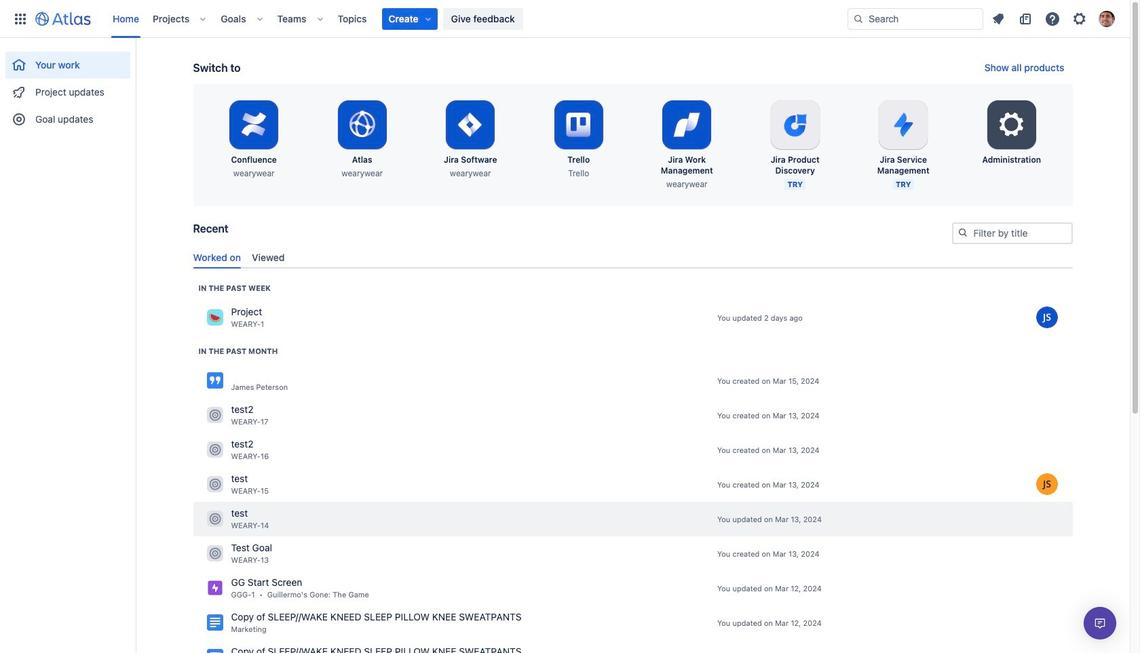 Task type: locate. For each thing, give the bounding box(es) containing it.
confluence image
[[207, 373, 223, 389], [207, 615, 223, 632]]

1 heading from the top
[[199, 283, 271, 294]]

top element
[[8, 0, 848, 38]]

townsquare image
[[207, 310, 223, 326], [207, 442, 223, 459], [207, 477, 223, 493], [207, 512, 223, 528]]

open intercom messenger image
[[1092, 616, 1109, 632]]

0 vertical spatial townsquare image
[[207, 408, 223, 424]]

switch to... image
[[12, 11, 29, 27]]

0 vertical spatial confluence image
[[207, 373, 223, 389]]

Filter by title field
[[954, 224, 1072, 243]]

1 vertical spatial confluence image
[[207, 615, 223, 632]]

search image
[[958, 227, 969, 238]]

3 townsquare image from the top
[[207, 477, 223, 493]]

0 horizontal spatial settings image
[[996, 109, 1028, 141]]

0 vertical spatial heading
[[199, 283, 271, 294]]

tab list
[[188, 246, 1079, 269]]

None search field
[[848, 8, 984, 30]]

0 vertical spatial settings image
[[1072, 11, 1088, 27]]

1 vertical spatial townsquare image
[[207, 546, 223, 562]]

1 vertical spatial heading
[[199, 346, 278, 357]]

search image
[[853, 13, 864, 24]]

banner
[[0, 0, 1131, 38]]

heading
[[199, 283, 271, 294], [199, 346, 278, 357]]

1 horizontal spatial settings image
[[1072, 11, 1088, 27]]

2 confluence image from the top
[[207, 615, 223, 632]]

help image
[[1045, 11, 1061, 27]]

settings image
[[1072, 11, 1088, 27], [996, 109, 1028, 141]]

4 townsquare image from the top
[[207, 512, 223, 528]]

group
[[5, 38, 130, 137]]

1 vertical spatial settings image
[[996, 109, 1028, 141]]

townsquare image
[[207, 408, 223, 424], [207, 546, 223, 562]]



Task type: vqa. For each thing, say whether or not it's contained in the screenshot.
wearywear inside the JIRA SOFTWARE WEARYWEAR
no



Task type: describe. For each thing, give the bounding box(es) containing it.
2 townsquare image from the top
[[207, 442, 223, 459]]

2 townsquare image from the top
[[207, 546, 223, 562]]

confluence image
[[207, 650, 223, 654]]

1 townsquare image from the top
[[207, 310, 223, 326]]

notifications image
[[991, 11, 1007, 27]]

1 townsquare image from the top
[[207, 408, 223, 424]]

2 heading from the top
[[199, 346, 278, 357]]

1 confluence image from the top
[[207, 373, 223, 389]]

Search field
[[848, 8, 984, 30]]

account image
[[1099, 11, 1116, 27]]

jira image
[[207, 581, 223, 597]]



